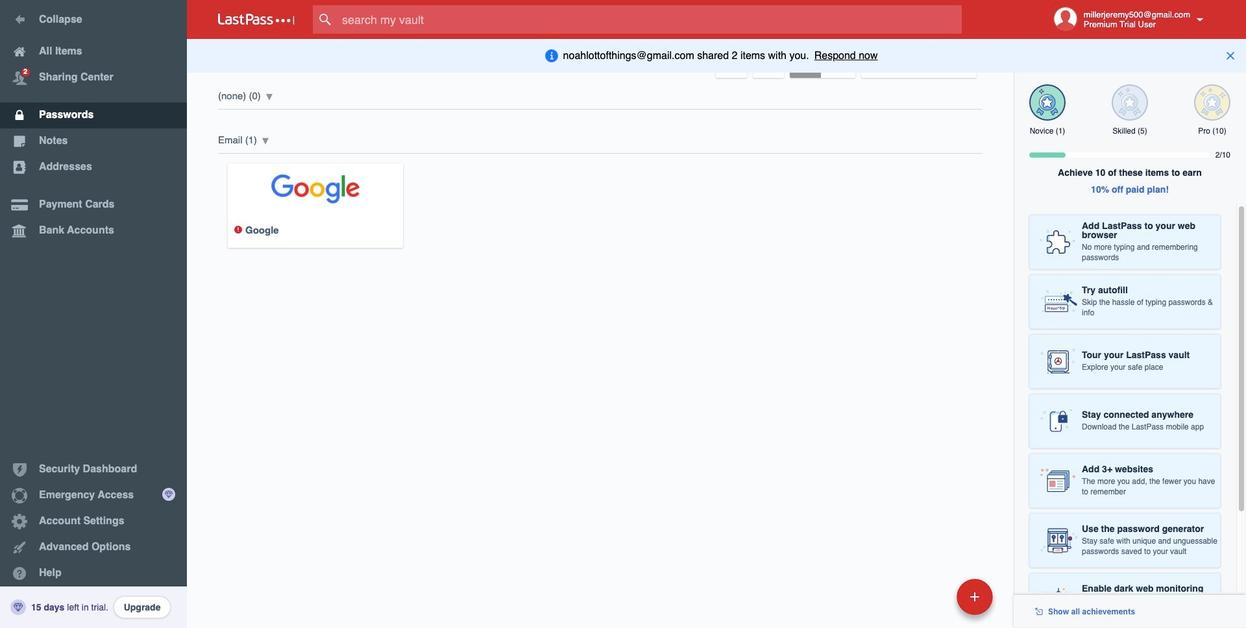 Task type: describe. For each thing, give the bounding box(es) containing it.
main navigation navigation
[[0, 0, 187, 628]]

new item navigation
[[867, 575, 1001, 628]]

vault options navigation
[[187, 39, 1014, 78]]

search my vault text field
[[313, 5, 987, 34]]



Task type: locate. For each thing, give the bounding box(es) containing it.
lastpass image
[[218, 14, 295, 25]]

Search search field
[[313, 5, 987, 34]]

new item element
[[867, 578, 998, 615]]



